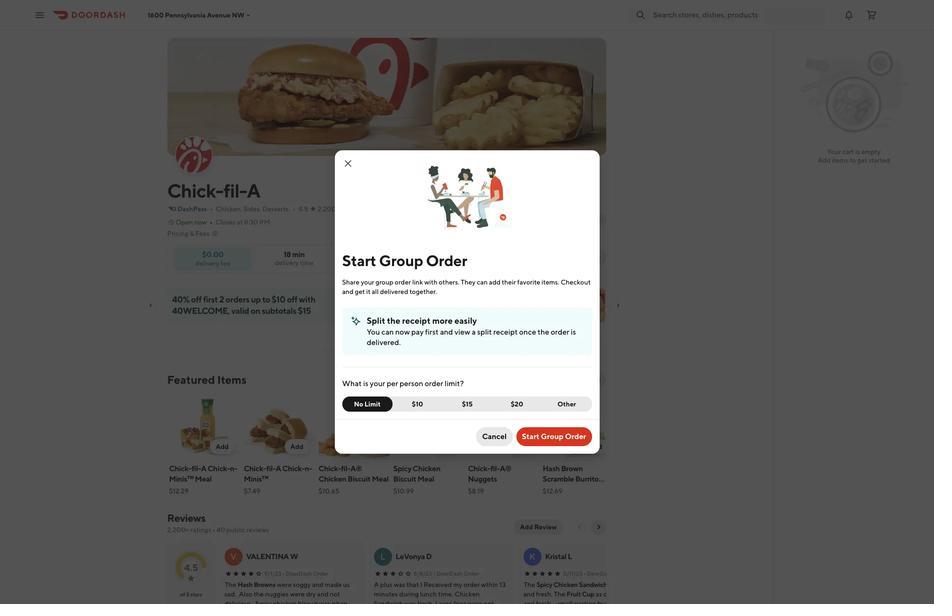 Task type: locate. For each thing, give the bounding box(es) containing it.
more
[[570, 217, 587, 224]]

0 vertical spatial and
[[342, 288, 354, 296]]

n- inside chick-fil-a chick-n- minis™ $7.49
[[305, 464, 312, 473]]

minis™
[[169, 475, 194, 484], [244, 475, 268, 484]]

1 vertical spatial get
[[355, 288, 365, 296]]

1 horizontal spatial delivery
[[275, 259, 299, 267]]

receipt right split
[[493, 328, 518, 337]]

is right cart
[[856, 148, 860, 156]]

1 • doordash order from the left
[[282, 570, 328, 578]]

get down empty
[[857, 157, 867, 164]]

$15 button
[[442, 397, 492, 412]]

0 vertical spatial can
[[477, 279, 488, 286]]

chick- inside chick-fil-a® nuggets $8.19
[[468, 464, 491, 473]]

0 horizontal spatial $10
[[271, 295, 285, 305]]

1 horizontal spatial off
[[287, 295, 297, 305]]

to right the up
[[262, 295, 270, 305]]

l left levonya
[[380, 552, 385, 562]]

1 n- from the left
[[230, 464, 237, 473]]

hash browns
[[238, 581, 276, 589]]

$15 down the limit?
[[462, 401, 473, 408]]

the right 'split'
[[387, 316, 400, 326]]

0 horizontal spatial and
[[342, 288, 354, 296]]

1 horizontal spatial with
[[424, 279, 437, 286]]

chick- up nuggets
[[468, 464, 491, 473]]

1 horizontal spatial 2,200+
[[318, 205, 340, 213]]

to inside 40% off first 2 orders up to $10 off with 40welcome, valid on subtotals $15
[[262, 295, 270, 305]]

1 vertical spatial the
[[538, 328, 549, 337]]

now left the pay
[[395, 328, 410, 337]]

$12.29
[[169, 488, 189, 495]]

$0.00 delivery fee
[[195, 250, 230, 267]]

0 vertical spatial start
[[342, 252, 376, 270]]

0 vertical spatial chicken
[[413, 464, 440, 473]]

• left chicken.
[[210, 205, 213, 213]]

fil- down chick-fil-a chick-n-minis™ meal 'image'
[[192, 464, 201, 473]]

the right once
[[538, 328, 549, 337]]

1 horizontal spatial first
[[425, 328, 439, 337]]

0 vertical spatial receipt
[[402, 316, 431, 326]]

with down time
[[299, 295, 315, 305]]

$10 button
[[387, 397, 443, 412]]

fil- down chick-fil-a chick-n-minis™ image
[[266, 464, 276, 473]]

1 vertical spatial chicken
[[319, 475, 346, 484]]

a down chick-fil-a chick-n-minis™ image
[[276, 464, 281, 473]]

2 horizontal spatial doordash
[[587, 570, 613, 578]]

2 vertical spatial is
[[363, 379, 368, 388]]

1 delivery from the left
[[275, 259, 299, 267]]

valentina w
[[246, 552, 298, 561]]

0 horizontal spatial a®
[[350, 464, 362, 473]]

1 horizontal spatial $10
[[412, 401, 423, 408]]

0 vertical spatial $10
[[271, 295, 285, 305]]

40welcome,
[[172, 306, 230, 316]]

fil-
[[224, 180, 247, 202], [192, 464, 201, 473], [266, 464, 276, 473], [341, 464, 350, 473], [491, 464, 500, 473]]

order inside button
[[582, 254, 600, 262]]

they
[[461, 279, 476, 286]]

add button for chick-fil-a chick-n- minis™ meal
[[210, 439, 234, 455]]

• left closes at the top of page
[[210, 219, 213, 226]]

2 • doordash order from the left
[[433, 570, 479, 578]]

1 horizontal spatial spicy
[[537, 581, 552, 589]]

desserts.
[[263, 205, 290, 213]]

1 vertical spatial your
[[370, 379, 385, 388]]

1 vertical spatial is
[[571, 328, 576, 337]]

0 vertical spatial 4.5
[[298, 205, 308, 213]]

2 vertical spatial chicken
[[554, 581, 578, 589]]

minis™ up $12.29
[[169, 475, 194, 484]]

1 off from the left
[[191, 295, 201, 305]]

first right the pay
[[425, 328, 439, 337]]

0 horizontal spatial get
[[355, 288, 365, 296]]

2 biscuit from the left
[[393, 475, 416, 484]]

n- inside 'chick-fil-a chick-n- minis™ meal $12.29'
[[230, 464, 237, 473]]

1 horizontal spatial minis™
[[244, 475, 268, 484]]

chicken up $10.65 at the left bottom of the page
[[319, 475, 346, 484]]

group down "other"
[[541, 432, 564, 441]]

spicy up $10.99
[[393, 464, 411, 473]]

fil- inside chick-fil-a® chicken biscuit meal $10.65
[[341, 464, 350, 473]]

hash for hash browns
[[238, 581, 253, 589]]

get
[[857, 157, 867, 164], [355, 288, 365, 296]]

$15
[[298, 306, 311, 316], [462, 401, 473, 408]]

a® down cancel button
[[500, 464, 512, 473]]

with up together.
[[424, 279, 437, 286]]

first left "2"
[[203, 295, 218, 305]]

1 vertical spatial 2,200+
[[167, 526, 189, 534]]

chick- for chick-fil-a® nuggets $8.19
[[468, 464, 491, 473]]

w
[[290, 552, 298, 561]]

a® inside chick-fil-a® nuggets $8.19
[[500, 464, 512, 473]]

1 horizontal spatial to
[[850, 157, 856, 164]]

$20
[[511, 401, 523, 408]]

0 vertical spatial hash
[[543, 464, 560, 473]]

is right once
[[571, 328, 576, 337]]

start group order up link
[[342, 252, 467, 270]]

delivery left time
[[275, 259, 299, 267]]

0 vertical spatial with
[[424, 279, 437, 286]]

your
[[827, 148, 841, 156]]

1 horizontal spatial is
[[571, 328, 576, 337]]

chick fil a image
[[167, 38, 606, 156], [176, 137, 212, 173]]

1 vertical spatial 4.5
[[184, 562, 198, 573]]

link
[[412, 279, 423, 286]]

• doordash order for v
[[282, 570, 328, 578]]

open menu image
[[34, 9, 45, 21]]

1 horizontal spatial doordash
[[436, 570, 462, 578]]

1 horizontal spatial now
[[395, 328, 410, 337]]

add button up 'chick-fil-a chick-n- minis™ meal $12.29'
[[210, 439, 234, 455]]

a inside 'chick-fil-a chick-n- minis™ meal $12.29'
[[201, 464, 206, 473]]

chicken.
[[216, 205, 242, 213]]

meal inside hash brown scramble burrito meal
[[543, 485, 559, 494]]

and down the more
[[440, 328, 453, 337]]

hash up scramble
[[543, 464, 560, 473]]

pennsylvania
[[165, 11, 206, 19]]

chick- up $7.49
[[244, 464, 266, 473]]

1 doordash from the left
[[286, 570, 312, 578]]

1 add button from the left
[[210, 439, 234, 455]]

meal inside spicy chicken biscuit meal $10.99
[[418, 475, 434, 484]]

1 horizontal spatial chicken
[[413, 464, 440, 473]]

0 vertical spatial order
[[395, 279, 411, 286]]

split
[[477, 328, 492, 337]]

2 a® from the left
[[500, 464, 512, 473]]

0 horizontal spatial biscuit
[[348, 475, 371, 484]]

1 horizontal spatial a
[[247, 180, 260, 202]]

fil- for chick-fil-a chick-n- minis™ $7.49
[[266, 464, 276, 473]]

chick- inside chick-fil-a® chicken biscuit meal $10.65
[[319, 464, 341, 473]]

group
[[379, 252, 423, 270], [561, 254, 581, 262], [541, 432, 564, 441]]

first inside split the receipt more easily you can now pay first and view a split receipt once the order is delivered.
[[425, 328, 439, 337]]

subtotals
[[262, 306, 296, 316]]

add up 'chick-fil-a chick-n- minis™ meal $12.29'
[[216, 443, 229, 451]]

fil- inside chick-fil-a chick-n- minis™ $7.49
[[266, 464, 276, 473]]

$10.65
[[319, 488, 339, 495]]

off up subtotals
[[287, 295, 297, 305]]

0 vertical spatial your
[[361, 279, 374, 286]]

d
[[426, 552, 432, 561]]

0 horizontal spatial can
[[382, 328, 394, 337]]

0 horizontal spatial hash
[[238, 581, 253, 589]]

• right desserts.
[[293, 205, 296, 213]]

to inside your cart is empty add items to get started
[[850, 157, 856, 164]]

hash left browns
[[238, 581, 253, 589]]

4.5
[[298, 205, 308, 213], [184, 562, 198, 573]]

chick- up $12.29
[[169, 464, 192, 473]]

2 delivery from the left
[[195, 259, 219, 267]]

add inside your cart is empty add items to get started
[[818, 157, 831, 164]]

order left the limit?
[[425, 379, 443, 388]]

No Limit button
[[342, 397, 392, 412]]

add button for chick-fil-a chick-n- minis™
[[285, 439, 309, 455]]

reviews link
[[167, 512, 205, 525]]

receipt up the pay
[[402, 316, 431, 326]]

0 items, open order cart image
[[866, 9, 877, 21]]

hash inside button
[[238, 581, 253, 589]]

fil- up nuggets
[[491, 464, 500, 473]]

a inside chick-fil-a chick-n- minis™ $7.49
[[276, 464, 281, 473]]

chick-fil-a® chicken biscuit meal image
[[319, 393, 389, 460]]

order up delivered
[[395, 279, 411, 286]]

delivery down $0.00
[[195, 259, 219, 267]]

can left add
[[477, 279, 488, 286]]

checkout
[[561, 279, 591, 286]]

and inside share your group order link with others. they can add their favorite items. checkout and get it all delivered together.
[[342, 288, 354, 296]]

min
[[292, 250, 305, 259]]

0 horizontal spatial start group order
[[342, 252, 467, 270]]

1 horizontal spatial a®
[[500, 464, 512, 473]]

l
[[380, 552, 385, 562], [568, 552, 572, 561]]

2 add button from the left
[[285, 439, 309, 455]]

1 vertical spatial start group order
[[522, 432, 586, 441]]

18
[[284, 250, 291, 259]]

0 horizontal spatial spicy
[[393, 464, 411, 473]]

1 vertical spatial order
[[551, 328, 569, 337]]

1 horizontal spatial 4.5
[[298, 205, 308, 213]]

1 horizontal spatial receipt
[[493, 328, 518, 337]]

share your group order link with others. they can add their favorite items. checkout and get it all delivered together.
[[342, 279, 591, 296]]

2 doordash from the left
[[436, 570, 462, 578]]

minis™ inside chick-fil-a chick-n- minis™ $7.49
[[244, 475, 268, 484]]

$15 inside $15 button
[[462, 401, 473, 408]]

chicken inside spicy chicken sandwich fruit cup
[[554, 581, 578, 589]]

a up chicken. sides. desserts.
[[247, 180, 260, 202]]

a down chick-fil-a chick-n-minis™ meal 'image'
[[201, 464, 206, 473]]

1 vertical spatial $15
[[462, 401, 473, 408]]

spicy inside spicy chicken biscuit meal $10.99
[[393, 464, 411, 473]]

add button right cancel
[[509, 439, 533, 455]]

add up burrito
[[589, 443, 602, 451]]

• left 40
[[212, 526, 215, 534]]

0 horizontal spatial ratings
[[190, 526, 211, 534]]

3 • doordash order from the left
[[584, 570, 630, 578]]

delivered.
[[367, 338, 401, 347]]

fil- for chick-fil-a® nuggets $8.19
[[491, 464, 500, 473]]

1 biscuit from the left
[[348, 475, 371, 484]]

fil- for chick-fil-a® chicken biscuit meal $10.65
[[341, 464, 350, 473]]

ratings down close start group order icon
[[341, 205, 361, 213]]

1 horizontal spatial can
[[477, 279, 488, 286]]

add button up chick-fil-a chick-n- minis™ $7.49
[[285, 439, 309, 455]]

1 vertical spatial now
[[395, 328, 410, 337]]

your up it
[[361, 279, 374, 286]]

chicken inside spicy chicken biscuit meal $10.99
[[413, 464, 440, 473]]

4.5 right desserts.
[[298, 205, 308, 213]]

started
[[869, 157, 890, 164]]

burrito
[[575, 475, 599, 484]]

2 vertical spatial order
[[425, 379, 443, 388]]

spicy inside spicy chicken sandwich fruit cup
[[537, 581, 552, 589]]

0 horizontal spatial to
[[262, 295, 270, 305]]

kristal
[[545, 552, 567, 561]]

0 horizontal spatial is
[[363, 379, 368, 388]]

2 minis™ from the left
[[244, 475, 268, 484]]

a® down chick-fil-a® chicken biscuit meal image
[[350, 464, 362, 473]]

1 horizontal spatial get
[[857, 157, 867, 164]]

scramble
[[543, 475, 574, 484]]

0 vertical spatial $15
[[298, 306, 311, 316]]

1 horizontal spatial the
[[538, 328, 549, 337]]

$15 right subtotals
[[298, 306, 311, 316]]

limit
[[365, 401, 381, 408]]

4 add button from the left
[[584, 439, 608, 455]]

ratings inside 'reviews 2,200+ ratings • 40 public reviews'
[[190, 526, 211, 534]]

notification bell image
[[843, 9, 855, 21]]

of 5 stars
[[180, 591, 202, 598]]

3 doordash from the left
[[587, 570, 613, 578]]

get left it
[[355, 288, 365, 296]]

1 horizontal spatial biscuit
[[393, 475, 416, 484]]

$15 inside 40% off first 2 orders up to $10 off with 40welcome, valid on subtotals $15
[[298, 306, 311, 316]]

1 vertical spatial first
[[425, 328, 439, 337]]

chicken inside chick-fil-a® chicken biscuit meal $10.65
[[319, 475, 346, 484]]

doordash right 8/8/23
[[436, 570, 462, 578]]

chicken up fruit
[[554, 581, 578, 589]]

0 horizontal spatial 2,200+
[[167, 526, 189, 534]]

add right cancel button
[[515, 443, 528, 451]]

a® for chicken
[[350, 464, 362, 473]]

1 vertical spatial with
[[299, 295, 315, 305]]

start group order down "other"
[[522, 432, 586, 441]]

can up delivered.
[[382, 328, 394, 337]]

start group order dialog
[[335, 150, 600, 454]]

off up 40welcome,
[[191, 295, 201, 305]]

and
[[342, 288, 354, 296], [440, 328, 453, 337]]

order
[[426, 252, 467, 270], [582, 254, 600, 262], [565, 432, 586, 441], [313, 570, 328, 578], [464, 570, 479, 578], [614, 570, 630, 578]]

1 vertical spatial ratings
[[190, 526, 211, 534]]

chicken for fruit
[[554, 581, 578, 589]]

add down your
[[818, 157, 831, 164]]

chick-
[[167, 180, 224, 202], [169, 464, 192, 473], [208, 464, 230, 473], [244, 464, 266, 473], [282, 464, 305, 473], [319, 464, 341, 473], [468, 464, 491, 473]]

• doordash order down w
[[282, 570, 328, 578]]

pay
[[411, 328, 424, 337]]

1 vertical spatial and
[[440, 328, 453, 337]]

chick-fil-a® chicken biscuit meal $10.65
[[319, 464, 389, 495]]

0 horizontal spatial a
[[201, 464, 206, 473]]

reviews 2,200+ ratings • 40 public reviews
[[167, 512, 269, 534]]

$10 up subtotals
[[271, 295, 285, 305]]

cart
[[842, 148, 854, 156]]

$10 down person
[[412, 401, 423, 408]]

is inside split the receipt more easily you can now pay first and view a split receipt once the order is delivered.
[[571, 328, 576, 337]]

$20 button
[[492, 397, 542, 412]]

chicken for meal
[[413, 464, 440, 473]]

get inside your cart is empty add items to get started
[[857, 157, 867, 164]]

1 horizontal spatial start group order
[[522, 432, 586, 441]]

start up share at the left top of the page
[[342, 252, 376, 270]]

0 horizontal spatial chicken
[[319, 475, 346, 484]]

0 vertical spatial first
[[203, 295, 218, 305]]

• doordash order right 8/8/23
[[433, 570, 479, 578]]

4.5 up of 5 stars
[[184, 562, 198, 573]]

chick-fil-a® nuggets image
[[468, 393, 539, 460]]

1 minis™ from the left
[[169, 475, 194, 484]]

add left review on the bottom right of page
[[520, 524, 533, 531]]

up
[[251, 295, 261, 305]]

spicy chicken sandwich fruit cup
[[537, 581, 607, 598]]

ratings down reviews
[[190, 526, 211, 534]]

add
[[489, 279, 501, 286]]

and down share at the left top of the page
[[342, 288, 354, 296]]

0 horizontal spatial n-
[[230, 464, 237, 473]]

Other button
[[542, 397, 592, 412]]

select promotional banner element
[[373, 323, 400, 340]]

and inside split the receipt more easily you can now pay first and view a split receipt once the order is delivered.
[[440, 328, 453, 337]]

chick- up $10.65 at the left bottom of the page
[[319, 464, 341, 473]]

chicken up $10.99
[[413, 464, 440, 473]]

1600 pennsylvania avenue nw
[[148, 11, 244, 19]]

1 horizontal spatial hash
[[543, 464, 560, 473]]

hash inside hash brown scramble burrito meal
[[543, 464, 560, 473]]

a for chick-fil-a
[[247, 180, 260, 202]]

fee
[[221, 259, 230, 267]]

1 vertical spatial hash
[[238, 581, 253, 589]]

0 vertical spatial the
[[387, 316, 400, 326]]

add button up burrito
[[584, 439, 608, 455]]

n- left chick-fil-a chick-n- minis™ $7.49
[[230, 464, 237, 473]]

add button for chick-fil-a® nuggets
[[509, 439, 533, 455]]

your left the per
[[370, 379, 385, 388]]

2 off from the left
[[287, 295, 297, 305]]

doordash down w
[[286, 570, 312, 578]]

is right the what
[[363, 379, 368, 388]]

n- left chick-fil-a® chicken biscuit meal $10.65
[[305, 464, 312, 473]]

to down cart
[[850, 157, 856, 164]]

1 vertical spatial spicy
[[537, 581, 552, 589]]

now up fees
[[194, 219, 207, 226]]

a for chick-fil-a chick-n- minis™ meal $12.29
[[201, 464, 206, 473]]

a
[[472, 328, 476, 337]]

0 horizontal spatial • doordash order
[[282, 570, 328, 578]]

2 horizontal spatial chicken
[[554, 581, 578, 589]]

first
[[203, 295, 218, 305], [425, 328, 439, 337]]

order
[[395, 279, 411, 286], [551, 328, 569, 337], [425, 379, 443, 388]]

0 horizontal spatial first
[[203, 295, 218, 305]]

2 n- from the left
[[305, 464, 312, 473]]

hash brown scramble burrito meal
[[543, 464, 599, 494]]

chick-fil-a chick-n- minis™ meal $12.29
[[169, 464, 237, 495]]

close start group order image
[[342, 158, 354, 169]]

doordash
[[286, 570, 312, 578], [436, 570, 462, 578], [587, 570, 613, 578]]

start down $20 button
[[522, 432, 539, 441]]

0 horizontal spatial delivery
[[195, 259, 219, 267]]

spicy down kristal
[[537, 581, 552, 589]]

other
[[558, 401, 576, 408]]

valentina
[[246, 552, 289, 561]]

fil- inside 'chick-fil-a chick-n- minis™ meal $12.29'
[[192, 464, 201, 473]]

5/11/23
[[563, 570, 583, 578]]

order right once
[[551, 328, 569, 337]]

levonya d
[[396, 552, 432, 561]]

orders
[[225, 295, 249, 305]]

chick- up dashpass •
[[167, 180, 224, 202]]

1 vertical spatial to
[[262, 295, 270, 305]]

2 horizontal spatial order
[[551, 328, 569, 337]]

0 vertical spatial 2,200+
[[318, 205, 340, 213]]

0 vertical spatial get
[[857, 157, 867, 164]]

fil- up chicken.
[[224, 180, 247, 202]]

0 vertical spatial to
[[850, 157, 856, 164]]

featured items
[[167, 373, 246, 386]]

1 a® from the left
[[350, 464, 362, 473]]

• inside 'reviews 2,200+ ratings • 40 public reviews'
[[212, 526, 215, 534]]

1 horizontal spatial order
[[425, 379, 443, 388]]

group up checkout
[[561, 254, 581, 262]]

0 horizontal spatial off
[[191, 295, 201, 305]]

minis™ inside 'chick-fil-a chick-n- minis™ meal $12.29'
[[169, 475, 194, 484]]

spicy for fruit
[[537, 581, 552, 589]]

group inside button
[[541, 432, 564, 441]]

2,200+
[[318, 205, 340, 213], [167, 526, 189, 534]]

a® inside chick-fil-a® chicken biscuit meal $10.65
[[350, 464, 362, 473]]

1 horizontal spatial • doordash order
[[433, 570, 479, 578]]

split the receipt more easily you can now pay first and view a split receipt once the order is delivered.
[[367, 316, 576, 347]]

with inside 40% off first 2 orders up to $10 off with 40welcome, valid on subtotals $15
[[299, 295, 315, 305]]

of
[[180, 591, 185, 598]]

0 horizontal spatial now
[[194, 219, 207, 226]]

1 horizontal spatial $15
[[462, 401, 473, 408]]

• doordash order up sandwich
[[584, 570, 630, 578]]

their
[[502, 279, 516, 286]]

empty
[[861, 148, 881, 156]]

&
[[190, 230, 194, 237]]

• right 9/1/23
[[282, 570, 285, 578]]

public
[[226, 526, 245, 534]]

your cart is empty add items to get started
[[818, 148, 890, 164]]

fil- down chick-fil-a® chicken biscuit meal image
[[341, 464, 350, 473]]

hash for hash brown scramble burrito meal
[[543, 464, 560, 473]]

1 horizontal spatial and
[[440, 328, 453, 337]]

1600
[[148, 11, 164, 19]]

3 add button from the left
[[509, 439, 533, 455]]

add for hash brown scramble burrito meal
[[589, 443, 602, 451]]

minis™ up $7.49
[[244, 475, 268, 484]]

doordash up sandwich
[[587, 570, 613, 578]]

1 vertical spatial $10
[[412, 401, 423, 408]]

fees
[[195, 230, 209, 237]]

v
[[230, 552, 236, 562]]

add up chick-fil-a chick-n- minis™ $7.49
[[290, 443, 303, 451]]

person
[[400, 379, 423, 388]]

0 vertical spatial spicy
[[393, 464, 411, 473]]

$10
[[271, 295, 285, 305], [412, 401, 423, 408]]

2 horizontal spatial • doordash order
[[584, 570, 630, 578]]

l right kristal
[[568, 552, 572, 561]]

$10 inside $10 button
[[412, 401, 423, 408]]

info
[[588, 217, 600, 224]]

0 horizontal spatial 4.5
[[184, 562, 198, 573]]

you
[[367, 328, 380, 337]]

fil- inside chick-fil-a® nuggets $8.19
[[491, 464, 500, 473]]



Task type: vqa. For each thing, say whether or not it's contained in the screenshot.
$15 to the bottom
yes



Task type: describe. For each thing, give the bounding box(es) containing it.
closes
[[215, 219, 235, 226]]

n- for chick-fil-a chick-n- minis™ meal
[[230, 464, 237, 473]]

favorite
[[517, 279, 540, 286]]

next image
[[595, 524, 602, 531]]

chick- for chick-fil-a chick-n- minis™ $7.49
[[244, 464, 266, 473]]

reviews
[[247, 526, 269, 534]]

add inside button
[[520, 524, 533, 531]]

start group order inside button
[[522, 432, 586, 441]]

0 horizontal spatial l
[[380, 552, 385, 562]]

valid
[[231, 306, 249, 316]]

doordash for l
[[436, 570, 462, 578]]

no
[[354, 401, 363, 408]]

time
[[300, 259, 314, 267]]

delivery inside $0.00 delivery fee
[[195, 259, 219, 267]]

add button for hash brown scramble burrito meal
[[584, 439, 608, 455]]

split
[[367, 316, 385, 326]]

9/1/23
[[264, 570, 281, 578]]

now inside split the receipt more easily you can now pay first and view a split receipt once the order is delivered.
[[395, 328, 410, 337]]

open now
[[176, 219, 207, 226]]

add review button
[[514, 520, 563, 535]]

order inside button
[[565, 432, 586, 441]]

pm
[[259, 219, 270, 226]]

group up link
[[379, 252, 423, 270]]

spicy chicken biscuit meal $10.99
[[393, 464, 440, 495]]

group of people ordering together image
[[420, 150, 514, 244]]

add for chick-fil-a chick-n- minis™
[[290, 443, 303, 451]]

start group order button
[[516, 428, 592, 446]]

dashpass
[[178, 205, 207, 213]]

group
[[376, 279, 393, 286]]

40
[[216, 526, 225, 534]]

meal inside chick-fil-a® chicken biscuit meal $10.65
[[372, 475, 389, 484]]

add review
[[520, 524, 557, 531]]

nuggets
[[468, 475, 497, 484]]

get inside share your group order link with others. they can add their favorite items. checkout and get it all delivered together.
[[355, 288, 365, 296]]

a for chick-fil-a chick-n- minis™ $7.49
[[276, 464, 281, 473]]

2
[[219, 295, 224, 305]]

40% off first 2 orders up to $10 off with 40welcome, valid on subtotals $15
[[172, 295, 315, 316]]

$8.19
[[468, 488, 484, 495]]

spicy for meal
[[393, 464, 411, 473]]

can inside split the receipt more easily you can now pay first and view a split receipt once the order is delivered.
[[382, 328, 394, 337]]

5
[[186, 591, 189, 598]]

chick- for chick-fil-a® chicken biscuit meal $10.65
[[319, 464, 341, 473]]

• right 5/11/23
[[584, 570, 586, 578]]

is inside your cart is empty add items to get started
[[856, 148, 860, 156]]

items
[[832, 157, 848, 164]]

it
[[366, 288, 370, 296]]

to for $10
[[262, 295, 270, 305]]

8/8/23
[[414, 570, 432, 578]]

browns
[[254, 581, 276, 589]]

start inside start group order button
[[522, 432, 539, 441]]

previous image
[[576, 524, 583, 531]]

sides.
[[244, 205, 261, 213]]

what is your per person order limit?
[[342, 379, 464, 388]]

fil- for chick-fil-a chick-n- minis™ meal $12.29
[[192, 464, 201, 473]]

minis™ for $7.49
[[244, 475, 268, 484]]

doordash for k
[[587, 570, 613, 578]]

chicken. sides. desserts.
[[216, 205, 290, 213]]

pricing & fees
[[167, 230, 209, 237]]

others.
[[439, 279, 459, 286]]

limit?
[[445, 379, 464, 388]]

with inside share your group order link with others. they can add their favorite items. checkout and get it all delivered together.
[[424, 279, 437, 286]]

2,200+ inside 'reviews 2,200+ ratings • 40 public reviews'
[[167, 526, 189, 534]]

1600 pennsylvania avenue nw button
[[148, 11, 252, 19]]

to for get
[[850, 157, 856, 164]]

1 horizontal spatial l
[[568, 552, 572, 561]]

chick- down chick-fil-a chick-n-minis™ meal 'image'
[[208, 464, 230, 473]]

$10 inside 40% off first 2 orders up to $10 off with 40welcome, valid on subtotals $15
[[271, 295, 285, 305]]

fruit
[[567, 591, 581, 598]]

on
[[250, 306, 260, 316]]

order inside split the receipt more easily you can now pay first and view a split receipt once the order is delivered.
[[551, 328, 569, 337]]

review
[[534, 524, 557, 531]]

together.
[[410, 288, 437, 296]]

minis™ for meal
[[169, 475, 194, 484]]

sandwich
[[579, 581, 607, 589]]

featured items heading
[[167, 372, 246, 387]]

group order
[[561, 254, 600, 262]]

add for chick-fil-a® nuggets
[[515, 443, 528, 451]]

more
[[432, 316, 453, 326]]

what is your per person order limit? option group
[[342, 397, 592, 412]]

meal inside 'chick-fil-a chick-n- minis™ meal $12.29'
[[195, 475, 212, 484]]

• doordash order for k
[[584, 570, 630, 578]]

what
[[342, 379, 362, 388]]

once
[[519, 328, 536, 337]]

levonya
[[396, 552, 425, 561]]

hash brown scramble burrito meal image
[[543, 393, 614, 460]]

delivery inside 18 min delivery time
[[275, 259, 299, 267]]

more info
[[570, 217, 600, 224]]

spicy chicken biscuit meal image
[[393, 393, 464, 460]]

next button of carousel image
[[595, 376, 602, 384]]

first inside 40% off first 2 orders up to $10 off with 40welcome, valid on subtotals $15
[[203, 295, 218, 305]]

chick- for chick-fil-a
[[167, 180, 224, 202]]

order inside share your group order link with others. they can add their favorite items. checkout and get it all delivered together.
[[395, 279, 411, 286]]

share
[[342, 279, 360, 286]]

biscuit inside spicy chicken biscuit meal $10.99
[[393, 475, 416, 484]]

chick- down chick-fil-a chick-n-minis™ image
[[282, 464, 305, 473]]

chick-fil-a
[[167, 180, 260, 202]]

spicy chicken sandwich button
[[537, 580, 607, 590]]

cancel
[[482, 432, 507, 441]]

stars
[[190, 591, 202, 598]]

$7.49
[[244, 488, 260, 495]]

nw
[[232, 11, 244, 19]]

8:30
[[244, 219, 258, 226]]

a® for nuggets
[[500, 464, 512, 473]]

cancel button
[[476, 428, 512, 446]]

avenue
[[207, 11, 231, 19]]

18 min delivery time
[[275, 250, 314, 267]]

items.
[[542, 279, 559, 286]]

add for chick-fil-a chick-n- minis™ meal
[[216, 443, 229, 451]]

chick-fil-a chick-n-minis™ image
[[244, 393, 315, 460]]

0 horizontal spatial the
[[387, 316, 400, 326]]

pricing & fees button
[[167, 229, 219, 238]]

open
[[176, 219, 193, 226]]

group inside button
[[561, 254, 581, 262]]

n- for chick-fil-a chick-n- minis™
[[305, 464, 312, 473]]

split the receipt more easily status
[[342, 308, 592, 356]]

your inside share your group order link with others. they can add their favorite items. checkout and get it all delivered together.
[[361, 279, 374, 286]]

can inside share your group order link with others. they can add their favorite items. checkout and get it all delivered together.
[[477, 279, 488, 286]]

no limit
[[354, 401, 381, 408]]

doordash for v
[[286, 570, 312, 578]]

$0.00
[[202, 250, 224, 259]]

0 horizontal spatial start
[[342, 252, 376, 270]]

0 vertical spatial ratings
[[341, 205, 361, 213]]

chick- for chick-fil-a chick-n- minis™ meal $12.29
[[169, 464, 192, 473]]

per
[[387, 379, 398, 388]]

• doordash order for l
[[433, 570, 479, 578]]

group order button
[[545, 250, 606, 265]]

dashpass •
[[178, 205, 213, 213]]

chick-fil-a chick-n-minis™ meal image
[[169, 393, 240, 460]]

• right 8/8/23
[[433, 570, 435, 578]]

biscuit inside chick-fil-a® chicken biscuit meal $10.65
[[348, 475, 371, 484]]

0 vertical spatial start group order
[[342, 252, 467, 270]]

featured
[[167, 373, 215, 386]]

0 horizontal spatial receipt
[[402, 316, 431, 326]]

$12.69
[[543, 488, 563, 495]]

fil- for chick-fil-a
[[224, 180, 247, 202]]



